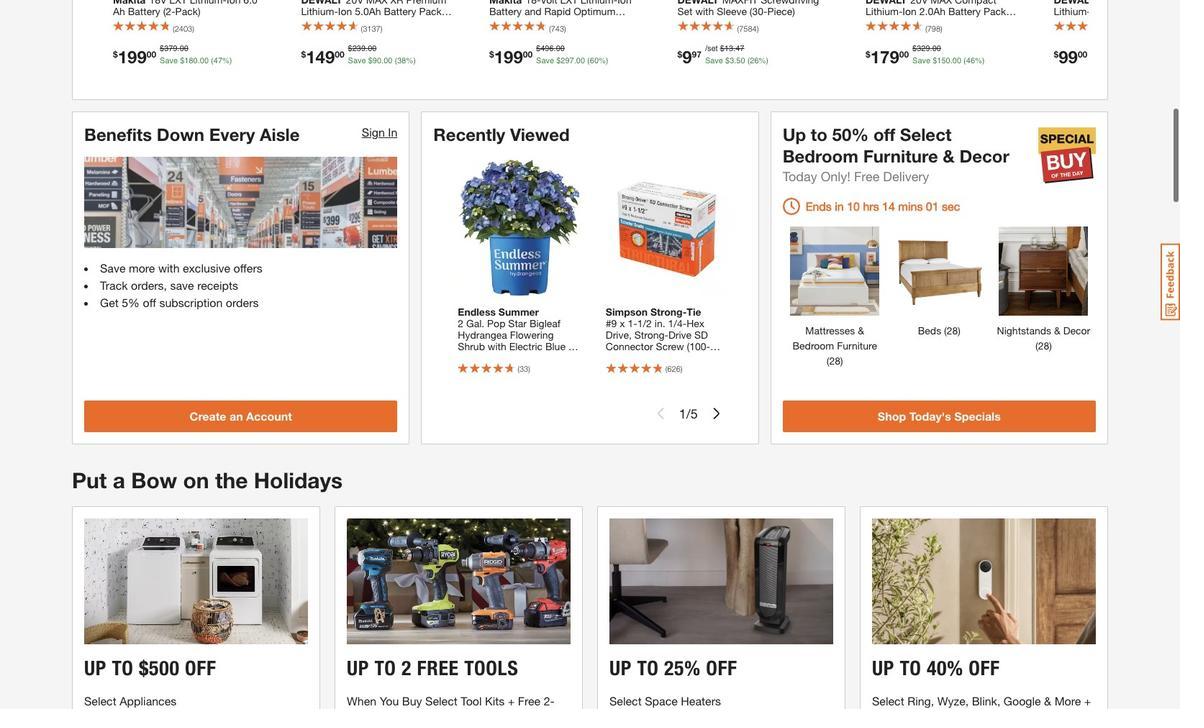 Task type: vqa. For each thing, say whether or not it's contained in the screenshot.
FAST
no



Task type: locate. For each thing, give the bounding box(es) containing it.
%) inside $ 199 00 $ 379 . 00 save $ 180 . 00 ( 47 %)
[[222, 56, 232, 65]]

pack inside the 18-volt lxt lithium-ion battery and rapid optimum charger starter pack (5.0ah) with bonus 18v lxt battery 5.0ah
[[561, 17, 584, 29]]

lithium- inside the 18-volt lxt lithium-ion battery and rapid optimum charger starter pack (5.0ah) with bonus 18v lxt battery 5.0ah
[[581, 0, 618, 6]]

lxt up ( 2403 )
[[169, 0, 187, 6]]

0 vertical spatial 2
[[458, 317, 463, 330]]

lithium- up ( 2403 )
[[190, 0, 227, 6]]

with up save at the left of page
[[158, 261, 180, 275]]

save down 329 at top right
[[912, 56, 930, 65]]

2-
[[544, 694, 555, 708]]

%) inside $ 179 00 $ 329 . 00 save $ 150 . 00 ( 46 %)
[[975, 56, 985, 65]]

97
[[692, 49, 701, 59]]

20v max xr premium lithium-ion 5.0ah battery pack (2 pack) link
[[301, 0, 453, 29]]

1 up from the left
[[84, 656, 106, 680]]

with right the (5.0ah)
[[621, 17, 639, 29]]

with inside the 18-volt lxt lithium-ion battery and rapid optimum charger starter pack (5.0ah) with bonus 18v lxt battery 5.0ah
[[621, 17, 639, 29]]

select up free delivery
[[900, 124, 951, 144]]

buy
[[402, 694, 422, 708]]

connector
[[606, 340, 653, 353]]

lxt
[[169, 0, 187, 6], [560, 0, 578, 6], [540, 28, 558, 40]]

(2 left charger
[[444, 5, 453, 17]]

& left more
[[1044, 694, 1051, 708]]

select left ring,
[[872, 694, 904, 708]]

18v lxt lithium-ion 6.0 ah battery (2-pack) link
[[113, 0, 265, 17]]

pack) up ( 2403 )
[[175, 5, 200, 17]]

create
[[190, 410, 226, 423]]

battery inside 20v max xr premium lithium-ion 5.0ah battery pack (2 pack)
[[384, 5, 416, 17]]

nightstands & decor product image image
[[999, 226, 1088, 316]]

this is the first slide image
[[655, 408, 666, 420]]

0 horizontal spatial 18v
[[149, 0, 167, 6]]

put
[[72, 468, 107, 494]]

2 + from the left
[[1084, 694, 1091, 708]]

) for 18-volt lxt lithium-ion battery and rapid optimum charger starter pack (5.0ah) with bonus 18v lxt battery 5.0ah
[[564, 24, 566, 33]]

28 down the nightstands
[[1038, 339, 1049, 352]]

18v
[[149, 0, 167, 6], [520, 28, 537, 40]]

28
[[947, 324, 958, 336], [1038, 339, 1049, 352], [829, 354, 840, 367]]

%) right '150'
[[975, 56, 985, 65]]

beds ( 28 )
[[918, 324, 961, 336]]

20v for 179
[[910, 0, 928, 6]]

%) for 18-volt lxt lithium-ion battery and rapid optimum charger starter pack (5.0ah) with bonus 18v lxt battery 5.0ah
[[599, 56, 608, 65]]

bedroom up today only!
[[783, 146, 858, 166]]

2 for free
[[401, 656, 412, 680]]

1 vertical spatial off
[[143, 296, 156, 310]]

28 right beds
[[947, 324, 958, 336]]

33
[[519, 364, 528, 374]]

1 horizontal spatial off
[[873, 124, 895, 144]]

ion
[[227, 0, 241, 6], [618, 0, 632, 6], [338, 5, 352, 17], [903, 5, 917, 17], [866, 28, 880, 40]]

xr down compact
[[958, 17, 971, 29]]

3 %) from the left
[[599, 56, 608, 65]]

47 inside $ 199 00 $ 379 . 00 save $ 180 . 00 ( 47 %)
[[214, 56, 222, 65]]

%)
[[222, 56, 232, 65], [406, 56, 416, 65], [599, 56, 608, 65], [759, 56, 769, 65], [975, 56, 985, 65]]

sec
[[942, 199, 960, 213]]

47
[[735, 44, 744, 53], [214, 56, 222, 65]]

up up select appliances
[[84, 656, 106, 680]]

save inside $ 199 00 $ 379 . 00 save $ 180 . 00 ( 47 %)
[[160, 56, 178, 65]]

2 horizontal spatial lxt
[[560, 0, 578, 6]]

1 horizontal spatial 5.0ah
[[596, 28, 622, 40]]

%) for 20v max compact lithium-ion 2.0ah battery pack (2 pack) and 20v max xr lithium- ion 4.0ah battery pack (2 pack)
[[975, 56, 985, 65]]

798
[[927, 24, 940, 33]]

5.0ah up the ( 3137 )
[[355, 5, 381, 17]]

47 right 180
[[214, 56, 222, 65]]

2 %) from the left
[[406, 56, 416, 65]]

20v for 149
[[346, 0, 363, 6]]

x
[[620, 317, 625, 330]]

save up track
[[100, 261, 126, 275]]

save down /set
[[705, 56, 723, 65]]

battery inside 18v lxt lithium-ion 6.0 ah battery (2-pack)
[[128, 5, 160, 17]]

and left the ( 798 )
[[894, 17, 911, 29]]

select right buy
[[425, 694, 457, 708]]

0 horizontal spatial 5.0ah
[[355, 5, 381, 17]]

bedroom inside up to 50% off select bedroom furniture & decor today only! free delivery
[[783, 146, 858, 166]]

0 horizontal spatial and
[[525, 5, 542, 17]]

maxfit
[[722, 0, 758, 6]]

battery
[[128, 5, 160, 17], [384, 5, 416, 17], [489, 5, 522, 17], [948, 5, 981, 17], [561, 28, 593, 40], [911, 28, 944, 40]]

0 horizontal spatial 2
[[401, 656, 412, 680]]

1 horizontal spatial 2
[[458, 317, 463, 330]]

and left rapid
[[525, 5, 542, 17]]

lithium- inside 20v max xr premium lithium-ion 5.0ah battery pack (2 pack)
[[301, 5, 338, 17]]

off up heaters
[[706, 656, 737, 680]]

4 %) from the left
[[759, 56, 769, 65]]

20v inside 20v max xr premium lithium-ion 5.0ah battery pack (2 pack)
[[346, 0, 363, 6]]

furniture inside mattresses & bedroom furniture ( 28 )
[[837, 339, 877, 352]]

ion inside the 18-volt lxt lithium-ion battery and rapid optimum charger starter pack (5.0ah) with bonus 18v lxt battery 5.0ah
[[618, 0, 632, 6]]

tie
[[687, 306, 701, 318]]

bow
[[131, 468, 177, 494]]

00 inside "$ 99 00"
[[1078, 49, 1087, 59]]

1 horizontal spatial and
[[894, 17, 911, 29]]

2
[[458, 317, 463, 330], [401, 656, 412, 680]]

%) for 18v lxt lithium-ion 6.0 ah battery (2-pack)
[[222, 56, 232, 65]]

199 inside $ 199 00 $ 496 . 00 save $ 297 . 00 ( 60 %)
[[494, 46, 523, 67]]

3 off from the left
[[969, 656, 1000, 680]]

select for up to $500 off
[[84, 694, 116, 708]]

lithium- up 149 on the left top of the page
[[301, 5, 338, 17]]

pack) inside 20v max xr premium lithium-ion 5.0ah battery pack (2 pack)
[[301, 17, 326, 29]]

1 vertical spatial strong-
[[634, 329, 668, 341]]

1 horizontal spatial 199
[[494, 46, 523, 67]]

0 vertical spatial 28
[[947, 324, 958, 336]]

2 left gal.
[[458, 317, 463, 330]]

0 horizontal spatial xr
[[390, 0, 403, 6]]

& up sec
[[943, 146, 955, 166]]

%) inside $ 199 00 $ 496 . 00 save $ 297 . 00 ( 60 %)
[[599, 56, 608, 65]]

lithium- up the (5.0ah)
[[581, 0, 618, 6]]

$ 9 97 /set $ 13 . 47 save $ 3 . 50 ( 26 %)
[[677, 44, 769, 67]]

select left appliances
[[84, 694, 116, 708]]

& inside "nightstands & decor ( 28 )"
[[1054, 324, 1060, 336]]

2 for gal.
[[458, 317, 463, 330]]

(
[[173, 24, 175, 33], [361, 24, 363, 33], [549, 24, 551, 33], [737, 24, 739, 33], [925, 24, 927, 33], [211, 56, 214, 65], [395, 56, 397, 65], [587, 56, 590, 65], [747, 56, 750, 65], [964, 56, 966, 65], [944, 324, 947, 336], [1035, 339, 1038, 352], [827, 354, 829, 367], [518, 364, 519, 374], [665, 364, 667, 374]]

select inside up to 50% off select bedroom furniture & decor today only! free delivery
[[900, 124, 951, 144]]

3
[[730, 56, 734, 65]]

%) right 297
[[599, 56, 608, 65]]

2 horizontal spatial off
[[969, 656, 1000, 680]]

1 vertical spatial 47
[[214, 56, 222, 65]]

decor up sec
[[959, 146, 1009, 166]]

up up the "when"
[[347, 656, 369, 680]]

gal.
[[466, 317, 484, 330]]

1 vertical spatial bedroom
[[793, 339, 834, 352]]

up up select space heaters
[[609, 656, 632, 680]]

379
[[164, 44, 177, 53]]

(2 up '46'
[[972, 28, 980, 40]]

save inside $ 179 00 $ 329 . 00 save $ 150 . 00 ( 46 %)
[[912, 56, 930, 65]]

0 horizontal spatial lxt
[[169, 0, 187, 6]]

1 vertical spatial decor
[[1063, 324, 1090, 336]]

2 vertical spatial 28
[[829, 354, 840, 367]]

furniture down mattresses
[[837, 339, 877, 352]]

5%
[[122, 296, 140, 310]]

xr
[[390, 0, 403, 6], [958, 17, 971, 29]]

flowering
[[510, 329, 554, 341]]

in
[[388, 125, 397, 139]]

with down pop
[[488, 340, 506, 353]]

%) right 180
[[222, 56, 232, 65]]

save inside $ 149 00 $ 239 . 00 save $ 90 . 00 ( 38 %)
[[348, 56, 366, 65]]

drive,
[[606, 329, 632, 341]]

create an account
[[190, 410, 292, 423]]

max inside 20v max xr premium lithium-ion 5.0ah battery pack (2 pack)
[[366, 0, 388, 6]]

select ring, wyze, blink, google & more +
[[872, 694, 1091, 709]]

5 %) from the left
[[975, 56, 985, 65]]

743
[[551, 24, 564, 33]]

more
[[129, 261, 155, 275]]

save inside $ 9 97 /set $ 13 . 47 save $ 3 . 50 ( 26 %)
[[705, 56, 723, 65]]

select left space
[[609, 694, 642, 708]]

+
[[508, 694, 515, 708], [1084, 694, 1091, 708]]

1 vertical spatial xr
[[958, 17, 971, 29]]

2 horizontal spatial 28
[[1038, 339, 1049, 352]]

( inside $ 179 00 $ 329 . 00 save $ 150 . 00 ( 46 %)
[[964, 56, 966, 65]]

)
[[192, 24, 194, 33], [380, 24, 382, 33], [564, 24, 566, 33], [757, 24, 759, 33], [940, 24, 942, 33], [958, 324, 961, 336], [1049, 339, 1052, 352], [840, 354, 843, 367], [528, 364, 530, 374], [681, 364, 682, 374]]

next slide image
[[711, 408, 722, 420]]

1 horizontal spatial decor
[[1063, 324, 1090, 336]]

1 %) from the left
[[222, 56, 232, 65]]

sign
[[362, 125, 385, 139]]

get
[[100, 296, 119, 310]]

2 inside the endless summer 2 gal. pop star bigleaf hydrangea flowering shrub with electric blue or pink lacecap flowers
[[458, 317, 463, 330]]

select inside when you buy select tool kits + free 2-
[[425, 694, 457, 708]]

46
[[966, 56, 975, 65]]

0 vertical spatial bedroom
[[783, 146, 858, 166]]

2 left free at the left of page
[[401, 656, 412, 680]]

0 vertical spatial off
[[873, 124, 895, 144]]

lxt right volt
[[560, 0, 578, 6]]

0 horizontal spatial 47
[[214, 56, 222, 65]]

01
[[926, 199, 939, 213]]

off right the $500
[[185, 656, 216, 680]]

save inside $ 199 00 $ 496 . 00 save $ 297 . 00 ( 60 %)
[[536, 56, 554, 65]]

in.
[[655, 317, 665, 330]]

1 vertical spatial 2
[[401, 656, 412, 680]]

(5.0ah)
[[587, 17, 618, 29]]

) for 20v max compact lithium-ion 2.0ah battery pack (2 pack) and 20v max xr lithium- ion 4.0ah battery pack (2 pack)
[[940, 24, 942, 33]]

0 vertical spatial 5.0ah
[[355, 5, 381, 17]]

2 gal. pop star bigleaf hydrangea flowering shrub with electric blue or pink lacecap flowers image
[[451, 159, 587, 296]]

to up ring,
[[900, 656, 921, 680]]

& right mattresses
[[858, 324, 864, 336]]

summer
[[499, 306, 539, 318]]

( 33 )
[[518, 364, 530, 374]]

image for up to 25% off image
[[609, 519, 833, 644]]

4 up from the left
[[872, 656, 894, 680]]

0 horizontal spatial off
[[143, 296, 156, 310]]

free
[[417, 656, 459, 680]]

199 left 379
[[118, 46, 147, 67]]

track
[[100, 279, 128, 292]]

maxfit screwdriving set with sleeve (30-piece)
[[677, 0, 819, 17]]

mins
[[898, 199, 923, 213]]

and inside 20v max compact lithium-ion 2.0ah battery pack (2 pack) and 20v max xr lithium- ion 4.0ah battery pack (2 pack)
[[894, 17, 911, 29]]

2 to from the left
[[374, 656, 396, 680]]

2 199 from the left
[[494, 46, 523, 67]]

( inside $ 149 00 $ 239 . 00 save $ 90 . 00 ( 38 %)
[[395, 56, 397, 65]]

2 off from the left
[[706, 656, 737, 680]]

with
[[695, 5, 714, 17], [621, 17, 639, 29], [158, 261, 180, 275], [488, 340, 506, 353]]

an
[[229, 410, 243, 423]]

%) inside $ 9 97 /set $ 13 . 47 save $ 3 . 50 ( 26 %)
[[759, 56, 769, 65]]

1 horizontal spatial 18v
[[520, 28, 537, 40]]

0 vertical spatial 47
[[735, 44, 744, 53]]

off right 50%
[[873, 124, 895, 144]]

0 horizontal spatial decor
[[959, 146, 1009, 166]]

626
[[667, 364, 681, 374]]

#9 x 1-1/2 in. 1/4-hex drive, strong-drive sd connector screw (100-pack) image
[[599, 159, 735, 296]]

save for 18v lxt lithium-ion 6.0 ah battery (2-pack)
[[160, 56, 178, 65]]

1 vertical spatial 5.0ah
[[596, 28, 622, 40]]

90
[[373, 56, 381, 65]]

0 vertical spatial furniture
[[863, 146, 938, 166]]

off up blink,
[[969, 656, 1000, 680]]

(2 inside 20v max xr premium lithium-ion 5.0ah battery pack (2 pack)
[[444, 5, 453, 17]]

strong-
[[650, 306, 687, 318], [634, 329, 668, 341]]

1 horizontal spatial off
[[706, 656, 737, 680]]

optimum
[[574, 5, 615, 17]]

save down 239
[[348, 56, 366, 65]]

lxt up 496 in the top of the page
[[540, 28, 558, 40]]

5.0ah inside the 18-volt lxt lithium-ion battery and rapid optimum charger starter pack (5.0ah) with bonus 18v lxt battery 5.0ah
[[596, 28, 622, 40]]

0 horizontal spatial off
[[185, 656, 216, 680]]

nightstands & decor ( 28 )
[[997, 324, 1090, 352]]

1 to from the left
[[112, 656, 134, 680]]

5
[[691, 406, 698, 422]]

0 horizontal spatial 199
[[118, 46, 147, 67]]

save inside save more with exclusive offers track orders, save receipts get 5% off subscription orders
[[100, 261, 126, 275]]

0 vertical spatial xr
[[390, 0, 403, 6]]

every
[[209, 124, 255, 144]]

) for 2 gal. pop star bigleaf hydrangea flowering shrub with electric blue or pink lacecap flowers
[[528, 364, 530, 374]]

with inside save more with exclusive offers track orders, save receipts get 5% off subscription orders
[[158, 261, 180, 275]]

to for 2
[[374, 656, 396, 680]]

appliances
[[120, 694, 177, 708]]

pack) up 179
[[866, 17, 891, 29]]

20v
[[346, 0, 363, 6], [910, 0, 928, 6], [913, 17, 931, 29]]

off down orders,
[[143, 296, 156, 310]]

furniture inside up to 50% off select bedroom furniture & decor today only! free delivery
[[863, 146, 938, 166]]

1 vertical spatial 28
[[1038, 339, 1049, 352]]

0 vertical spatial 18v
[[149, 0, 167, 6]]

& inside select ring, wyze, blink, google & more +
[[1044, 694, 1051, 708]]

5.0ah down optimum
[[596, 28, 622, 40]]

3 to from the left
[[637, 656, 659, 680]]

blink,
[[972, 694, 1000, 708]]

sign in link
[[362, 125, 397, 139]]

.
[[177, 44, 180, 53], [366, 44, 368, 53], [554, 44, 556, 53], [733, 44, 735, 53], [930, 44, 932, 53], [198, 56, 200, 65], [381, 56, 384, 65], [574, 56, 576, 65], [734, 56, 736, 65], [950, 56, 953, 65]]

to up you
[[374, 656, 396, 680]]

47 right 13 in the top of the page
[[735, 44, 744, 53]]

1 + from the left
[[508, 694, 515, 708]]

%) inside $ 149 00 $ 239 . 00 save $ 90 . 00 ( 38 %)
[[406, 56, 416, 65]]

1 horizontal spatial 28
[[947, 324, 958, 336]]

%) right 50
[[759, 56, 769, 65]]

) for 20v max xr premium lithium-ion 5.0ah battery pack (2 pack)
[[380, 24, 382, 33]]

4 to from the left
[[900, 656, 921, 680]]

off for up to 40% off
[[969, 656, 1000, 680]]

& right the nightstands
[[1054, 324, 1060, 336]]

3 up from the left
[[609, 656, 632, 680]]

decor
[[959, 146, 1009, 166], [1063, 324, 1090, 336]]

1 vertical spatial furniture
[[837, 339, 877, 352]]

save down 496 in the top of the page
[[536, 56, 554, 65]]

with right set
[[695, 5, 714, 17]]

save down 379
[[160, 56, 178, 65]]

1 horizontal spatial xr
[[958, 17, 971, 29]]

to left 25%
[[637, 656, 659, 680]]

lxt inside 18v lxt lithium-ion 6.0 ah battery (2-pack)
[[169, 0, 187, 6]]

) for maxfit screwdriving set with sleeve (30-piece)
[[757, 24, 759, 33]]

0 horizontal spatial +
[[508, 694, 515, 708]]

( inside $ 199 00 $ 379 . 00 save $ 180 . 00 ( 47 %)
[[211, 56, 214, 65]]

furniture up free delivery
[[863, 146, 938, 166]]

pack) inside simpson strong-tie #9 x 1-1/2 in. 1/4-hex drive, strong-drive sd connector screw (100- pack)
[[606, 352, 631, 364]]

up for up to $500 off
[[84, 656, 106, 680]]

0 horizontal spatial 28
[[829, 354, 840, 367]]

image for up to 2 free tools image
[[347, 519, 571, 644]]

& inside mattresses & bedroom furniture ( 28 )
[[858, 324, 864, 336]]

xr left premium
[[390, 0, 403, 6]]

1 horizontal spatial +
[[1084, 694, 1091, 708]]

2 up from the left
[[347, 656, 369, 680]]

pack) down 'drive,'
[[606, 352, 631, 364]]

select inside select ring, wyze, blink, google & more +
[[872, 694, 904, 708]]

5.0ah inside 20v max xr premium lithium-ion 5.0ah battery pack (2 pack)
[[355, 5, 381, 17]]

up left 40%
[[872, 656, 894, 680]]

0 horizontal spatial (2
[[444, 5, 453, 17]]

1 vertical spatial 18v
[[520, 28, 537, 40]]

decor inside up to 50% off select bedroom furniture & decor today only! free delivery
[[959, 146, 1009, 166]]

decor right the nightstands
[[1063, 324, 1090, 336]]

+ right the kits in the bottom of the page
[[508, 694, 515, 708]]

1 199 from the left
[[118, 46, 147, 67]]

$ 179 00 $ 329 . 00 save $ 150 . 00 ( 46 %)
[[866, 44, 985, 67]]

1 horizontal spatial 47
[[735, 44, 744, 53]]

1 horizontal spatial (2
[[972, 28, 980, 40]]

0 vertical spatial decor
[[959, 146, 1009, 166]]

( inside $ 199 00 $ 496 . 00 save $ 297 . 00 ( 60 %)
[[587, 56, 590, 65]]

beds
[[918, 324, 941, 336]]

mattresses
[[805, 324, 855, 336]]

199 inside $ 199 00 $ 379 . 00 save $ 180 . 00 ( 47 %)
[[118, 46, 147, 67]]

18v inside the 18-volt lxt lithium-ion battery and rapid optimum charger starter pack (5.0ah) with bonus 18v lxt battery 5.0ah
[[520, 28, 537, 40]]

60
[[590, 56, 599, 65]]

(2 right compact
[[1009, 5, 1017, 17]]

9
[[682, 46, 692, 67]]

20v max compact lithium-ion 2.0ah battery pack (2 pack) and 20v max xr lithium- ion 4.0ah battery pack (2 pack)
[[866, 0, 1017, 40]]

28 down mattresses
[[829, 354, 840, 367]]

1/2
[[637, 317, 652, 330]]

199 down "bonus"
[[494, 46, 523, 67]]

+ right more
[[1084, 694, 1091, 708]]

20v max compact lithium-ion 2.0ah battery pack (2 pack) and 20v max xr lithium- ion 4.0ah battery pack (2 pack) link
[[866, 0, 1018, 40]]

to up select appliances
[[112, 656, 134, 680]]

%) right 90
[[406, 56, 416, 65]]

off inside up to 50% off select bedroom furniture & decor today only! free delivery
[[873, 124, 895, 144]]

1 off from the left
[[185, 656, 216, 680]]

pack) up 149 on the left top of the page
[[301, 17, 326, 29]]

bedroom down mattresses
[[793, 339, 834, 352]]



Task type: describe. For each thing, give the bounding box(es) containing it.
ion inside 20v max xr premium lithium-ion 5.0ah battery pack (2 pack)
[[338, 5, 352, 17]]

with inside the endless summer 2 gal. pop star bigleaf hydrangea flowering shrub with electric blue or pink lacecap flowers
[[488, 340, 506, 353]]

to for 25%
[[637, 656, 659, 680]]

hrs
[[863, 199, 879, 213]]

heaters
[[681, 694, 721, 708]]

max for 149
[[366, 0, 388, 6]]

to for $500
[[112, 656, 134, 680]]

up to 40% off
[[872, 656, 1000, 680]]

$ inside "$ 99 00"
[[1054, 49, 1059, 59]]

up for up to 25% off
[[609, 656, 632, 680]]

premium
[[406, 0, 446, 6]]

$500
[[139, 656, 180, 680]]

down
[[157, 124, 204, 144]]

xr inside 20v max xr premium lithium-ion 5.0ah battery pack (2 pack)
[[390, 0, 403, 6]]

viewed
[[510, 124, 570, 144]]

18-volt lxt lithium-ion battery and rapid optimum charger starter pack (5.0ah) with bonus 18v lxt battery 5.0ah link
[[489, 0, 641, 40]]

18-
[[526, 0, 541, 6]]

149
[[306, 46, 335, 67]]

and inside the 18-volt lxt lithium-ion battery and rapid optimum charger starter pack (5.0ah) with bonus 18v lxt battery 5.0ah
[[525, 5, 542, 17]]

496
[[541, 44, 554, 53]]

#9
[[606, 317, 617, 330]]

special buy logo image
[[1038, 126, 1096, 184]]

pack inside 20v max xr premium lithium-ion 5.0ah battery pack (2 pack)
[[419, 5, 442, 17]]

) inside mattresses & bedroom furniture ( 28 )
[[840, 354, 843, 367]]

) inside "nightstands & decor ( 28 )"
[[1049, 339, 1052, 352]]

electric
[[509, 340, 543, 353]]

lacecap
[[480, 352, 519, 364]]

simpson strong-tie #9 x 1-1/2 in. 1/4-hex drive, strong-drive sd connector screw (100- pack)
[[606, 306, 710, 364]]

kits
[[485, 694, 505, 708]]

( 743 )
[[549, 24, 566, 33]]

1 horizontal spatial lxt
[[540, 28, 558, 40]]

28 inside mattresses & bedroom furniture ( 28 )
[[829, 354, 840, 367]]

screwdriving
[[761, 0, 819, 6]]

) for #9 x 1-1/2 in. 1/4-hex drive, strong-drive sd connector screw (100- pack)
[[681, 364, 682, 374]]

free
[[518, 694, 541, 708]]

select appliances
[[84, 694, 177, 708]]

compact
[[955, 0, 996, 6]]

off for up to 25% off
[[706, 656, 737, 680]]

2 horizontal spatial (2
[[1009, 5, 1017, 17]]

exclusive
[[183, 261, 230, 275]]

off inside save more with exclusive offers track orders, save receipts get 5% off subscription orders
[[143, 296, 156, 310]]

13
[[724, 44, 733, 53]]

bigleaf
[[530, 317, 560, 330]]

199 for 18-volt lxt lithium-ion battery and rapid optimum charger starter pack (5.0ah) with bonus 18v lxt battery 5.0ah
[[494, 46, 523, 67]]

( 7584 )
[[737, 24, 759, 33]]

shop today's specials
[[878, 410, 1001, 423]]

endless summer 2 gal. pop star bigleaf hydrangea flowering shrub with electric blue or pink lacecap flowers
[[458, 306, 577, 364]]

save for 18-volt lxt lithium-ion battery and rapid optimum charger starter pack (5.0ah) with bonus 18v lxt battery 5.0ah
[[536, 56, 554, 65]]

save for 20v max xr premium lithium-ion 5.0ah battery pack (2 pack)
[[348, 56, 366, 65]]

pop
[[487, 317, 505, 330]]

%) for 20v max xr premium lithium-ion 5.0ah battery pack (2 pack)
[[406, 56, 416, 65]]

38
[[397, 56, 406, 65]]

(100-
[[687, 340, 710, 353]]

2.0ah
[[919, 5, 945, 17]]

20v max xr premium lithium-ion 5.0ah battery pack (2 pack)
[[301, 0, 453, 29]]

to
[[811, 124, 827, 144]]

lithium- inside 18v lxt lithium-ion 6.0 ah battery (2-pack)
[[190, 0, 227, 6]]

wyze,
[[937, 694, 969, 708]]

/
[[686, 406, 691, 422]]

aisle
[[260, 124, 300, 144]]

beds product image image
[[895, 226, 984, 316]]

( inside mattresses & bedroom furniture ( 28 )
[[827, 354, 829, 367]]

save for 20v max compact lithium-ion 2.0ah battery pack (2 pack) and 20v max xr lithium- ion 4.0ah battery pack (2 pack)
[[912, 56, 930, 65]]

space
[[645, 694, 678, 708]]

6.0
[[243, 0, 257, 6]]

sign in card banner image
[[84, 157, 397, 249]]

tools
[[464, 656, 518, 680]]

up for up to 40% off
[[872, 656, 894, 680]]

with inside maxfit screwdriving set with sleeve (30-piece)
[[695, 5, 714, 17]]

329
[[917, 44, 930, 53]]

pack) down compact
[[983, 28, 1008, 40]]

on
[[183, 468, 209, 494]]

up
[[783, 124, 806, 144]]

lithium- down compact
[[974, 17, 1011, 29]]

tool
[[461, 694, 482, 708]]

+ inside select ring, wyze, blink, google & more +
[[1084, 694, 1091, 708]]

to for 40%
[[900, 656, 921, 680]]

18-volt lxt lithium-ion battery and rapid optimum charger starter pack (5.0ah) with bonus 18v lxt battery 5.0ah
[[489, 0, 639, 40]]

mattresses & bedroom furniture product image image
[[790, 226, 879, 316]]

28 inside "nightstands & decor ( 28 )"
[[1038, 339, 1049, 352]]

image for up to $500 off image
[[84, 519, 308, 644]]

off for up to $500 off
[[185, 656, 216, 680]]

free delivery
[[854, 168, 929, 184]]

26
[[750, 56, 759, 65]]

sign in
[[362, 125, 397, 139]]

the
[[215, 468, 248, 494]]

) for 18v lxt lithium-ion 6.0 ah battery (2-pack)
[[192, 24, 194, 33]]

ends in 10 hrs 14 mins 01 sec
[[806, 199, 960, 213]]

max for 179
[[931, 0, 952, 6]]

put a bow on the holidays
[[72, 468, 343, 494]]

receipts
[[197, 279, 238, 292]]

2403
[[175, 24, 192, 33]]

ah
[[113, 5, 125, 17]]

0 vertical spatial strong-
[[650, 306, 687, 318]]

$ 99 00
[[1054, 46, 1087, 67]]

image for up to 40% off image
[[872, 519, 1096, 644]]

xr inside 20v max compact lithium-ion 2.0ah battery pack (2 pack) and 20v max xr lithium- ion 4.0ah battery pack (2 pack)
[[958, 17, 971, 29]]

lithium- up 4.0ah
[[866, 5, 903, 17]]

99
[[1059, 46, 1078, 67]]

bedroom inside mattresses & bedroom furniture ( 28 )
[[793, 339, 834, 352]]

rapid
[[544, 5, 571, 17]]

1
[[679, 406, 686, 422]]

blue
[[545, 340, 566, 353]]

orders
[[226, 296, 259, 310]]

decor inside "nightstands & decor ( 28 )"
[[1063, 324, 1090, 336]]

180
[[184, 56, 198, 65]]

a
[[113, 468, 125, 494]]

more
[[1055, 694, 1081, 708]]

when
[[347, 694, 376, 708]]

volt
[[541, 0, 557, 6]]

pack) inside 18v lxt lithium-ion 6.0 ah battery (2-pack)
[[175, 5, 200, 17]]

199 for 18v lxt lithium-ion 6.0 ah battery (2-pack)
[[118, 46, 147, 67]]

select for up to 40% off
[[872, 694, 904, 708]]

drive
[[668, 329, 692, 341]]

feedback link image
[[1161, 243, 1180, 321]]

nightstands
[[997, 324, 1051, 336]]

+ inside when you buy select tool kits + free 2-
[[508, 694, 515, 708]]

& inside up to 50% off select bedroom furniture & decor today only! free delivery
[[943, 146, 955, 166]]

4.0ah
[[882, 28, 909, 40]]

orders,
[[131, 279, 167, 292]]

up for up to 2 free tools
[[347, 656, 369, 680]]

$ 149 00 $ 239 . 00 save $ 90 . 00 ( 38 %)
[[301, 44, 416, 67]]

150
[[937, 56, 950, 65]]

18v inside 18v lxt lithium-ion 6.0 ah battery (2-pack)
[[149, 0, 167, 6]]

hydrangea
[[458, 329, 507, 341]]

47 inside $ 9 97 /set $ 13 . 47 save $ 3 . 50 ( 26 %)
[[735, 44, 744, 53]]

( inside $ 9 97 /set $ 13 . 47 save $ 3 . 50 ( 26 %)
[[747, 56, 750, 65]]

screw
[[656, 340, 684, 353]]

star
[[508, 317, 527, 330]]

select space heaters
[[609, 694, 721, 708]]

save
[[170, 279, 194, 292]]

select for up to 25% off
[[609, 694, 642, 708]]

50
[[736, 56, 745, 65]]

ion inside 18v lxt lithium-ion 6.0 ah battery (2-pack)
[[227, 0, 241, 6]]

$ 199 00 $ 379 . 00 save $ 180 . 00 ( 47 %)
[[113, 44, 232, 67]]

account
[[246, 410, 292, 423]]

( inside "nightstands & decor ( 28 )"
[[1035, 339, 1038, 352]]

297
[[561, 56, 574, 65]]



